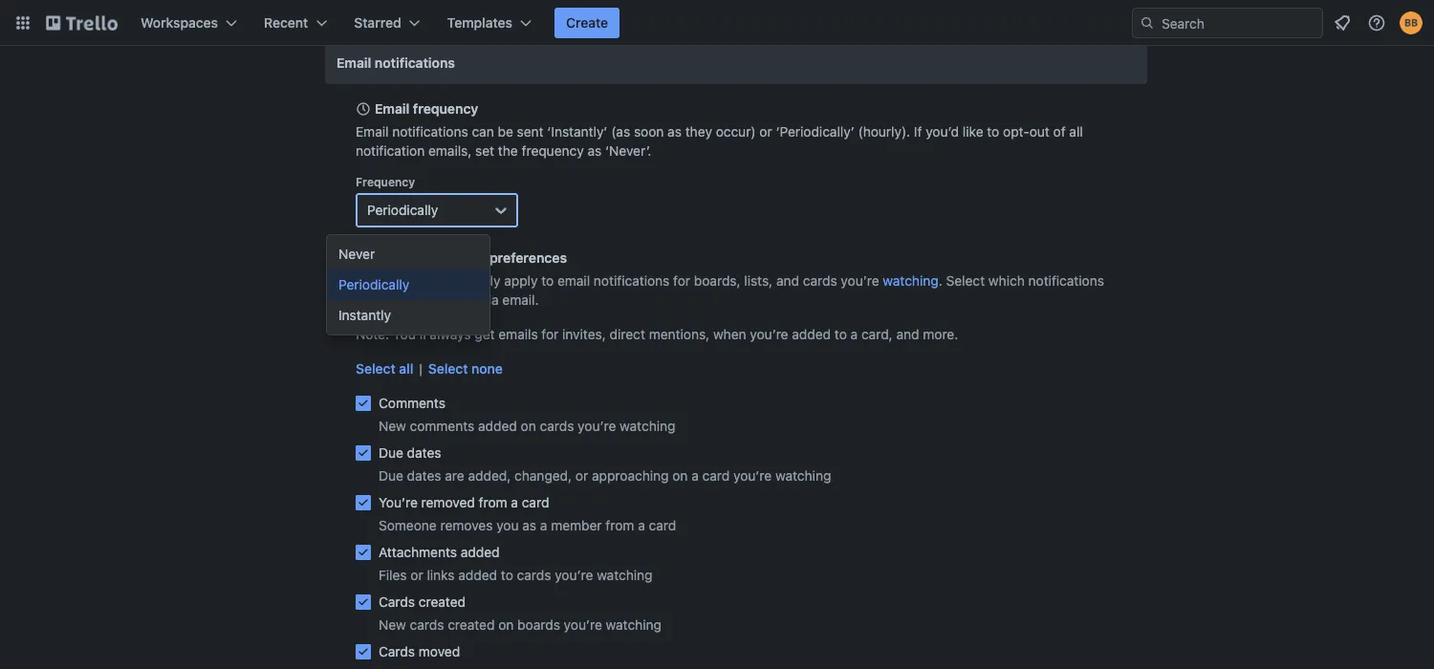 Task type: vqa. For each thing, say whether or not it's contained in the screenshot.
the "issues"
no



Task type: describe. For each thing, give the bounding box(es) containing it.
someone
[[379, 518, 437, 534]]

note: you'll always get emails for invites, direct mentions, when you're added to a card, and more.
[[356, 327, 959, 342]]

emails,
[[429, 143, 472, 159]]

(hourly).
[[859, 124, 911, 140]]

templates button
[[436, 8, 543, 38]]

workspaces
[[141, 15, 218, 31]]

'instantly'
[[548, 124, 608, 140]]

like inside the . select which notifications you'd like to receive via email.
[[393, 292, 414, 308]]

these preferences only apply to email notifications for boards, lists, and cards you're watching
[[356, 273, 939, 289]]

1 vertical spatial periodically
[[339, 277, 410, 293]]

select none button
[[428, 360, 503, 379]]

soon
[[634, 124, 664, 140]]

added up added,
[[478, 418, 517, 434]]

be
[[498, 124, 514, 140]]

files
[[379, 568, 407, 584]]

search image
[[1140, 15, 1156, 31]]

links
[[427, 568, 455, 584]]

0 vertical spatial card
[[703, 468, 730, 484]]

1 vertical spatial on
[[673, 468, 688, 484]]

email.
[[503, 292, 539, 308]]

if
[[914, 124, 923, 140]]

'never'.
[[606, 143, 652, 159]]

out
[[1030, 124, 1050, 140]]

due dates are added, changed, or approaching on a card you're watching
[[379, 468, 832, 484]]

cards created
[[379, 595, 466, 610]]

templates
[[447, 15, 513, 31]]

none
[[472, 361, 503, 377]]

you'd inside email notifications can be sent 'instantly' (as soon as they occur) or 'periodically' (hourly). if you'd like to opt-out of all notification emails, set the frequency as 'never'.
[[926, 124, 960, 140]]

cards for cards moved
[[379, 644, 415, 660]]

mentions,
[[649, 327, 710, 342]]

email for email notification preferences
[[375, 250, 410, 266]]

due dates
[[379, 445, 442, 461]]

recent button
[[253, 8, 339, 38]]

0 horizontal spatial for
[[542, 327, 559, 342]]

removes
[[441, 518, 493, 534]]

open information menu image
[[1368, 13, 1387, 33]]

occur)
[[716, 124, 756, 140]]

member
[[551, 518, 602, 534]]

you'll
[[393, 327, 426, 342]]

cards down cards created
[[410, 617, 444, 633]]

never
[[339, 246, 375, 262]]

comments
[[410, 418, 475, 434]]

the
[[498, 143, 518, 159]]

1 vertical spatial notification
[[413, 250, 486, 266]]

watching link
[[883, 273, 939, 289]]

all inside email notifications can be sent 'instantly' (as soon as they occur) or 'periodically' (hourly). if you'd like to opt-out of all notification emails, set the frequency as 'never'.
[[1070, 124, 1084, 140]]

someone removes you as a member from a card
[[379, 518, 677, 534]]

create
[[566, 15, 609, 31]]

1 vertical spatial and
[[897, 327, 920, 342]]

added,
[[468, 468, 511, 484]]

new for new comments added on cards you're watching
[[379, 418, 406, 434]]

1 horizontal spatial or
[[576, 468, 589, 484]]

notification inside email notifications can be sent 'instantly' (as soon as they occur) or 'periodically' (hourly). if you'd like to opt-out of all notification emails, set the frequency as 'never'.
[[356, 143, 425, 159]]

email notifications
[[337, 55, 455, 71]]

1 horizontal spatial from
[[606, 518, 635, 534]]

back to home image
[[46, 8, 118, 38]]

to inside the . select which notifications you'd like to receive via email.
[[417, 292, 430, 308]]

1 vertical spatial created
[[448, 617, 495, 633]]

create button
[[555, 8, 620, 38]]

email frequency
[[375, 101, 479, 117]]

dates for due dates
[[407, 445, 442, 461]]

approaching
[[592, 468, 669, 484]]

email for email notifications can be sent 'instantly' (as soon as they occur) or 'periodically' (hourly). if you'd like to opt-out of all notification emails, set the frequency as 'never'.
[[356, 124, 389, 140]]

cards up changed,
[[540, 418, 574, 434]]

like inside email notifications can be sent 'instantly' (as soon as they occur) or 'periodically' (hourly). if you'd like to opt-out of all notification emails, set the frequency as 'never'.
[[963, 124, 984, 140]]

new cards created on boards you're watching
[[379, 617, 662, 633]]

email for email frequency
[[375, 101, 410, 117]]

select all button
[[356, 360, 414, 379]]

workspaces button
[[129, 8, 249, 38]]

only
[[475, 273, 501, 289]]

notifications inside email notifications can be sent 'instantly' (as soon as they occur) or 'periodically' (hourly). if you'd like to opt-out of all notification emails, set the frequency as 'never'.
[[392, 124, 468, 140]]

due for due dates are added, changed, or approaching on a card you're watching
[[379, 468, 404, 484]]

boards
[[518, 617, 560, 633]]

you'd inside the . select which notifications you'd like to receive via email.
[[356, 292, 389, 308]]

due for due dates
[[379, 445, 404, 461]]

primary element
[[0, 0, 1435, 46]]

.
[[939, 273, 943, 289]]

direct
[[610, 327, 646, 342]]

more.
[[923, 327, 959, 342]]

0 vertical spatial from
[[479, 495, 508, 511]]

bob builder (bobbuilder40) image
[[1400, 11, 1423, 34]]

you're
[[379, 495, 418, 511]]

0 vertical spatial for
[[674, 273, 691, 289]]

emails
[[499, 327, 538, 342]]

new for new cards created on boards you're watching
[[379, 617, 406, 633]]

can
[[472, 124, 494, 140]]

1 horizontal spatial select
[[428, 361, 468, 377]]

files or links added to cards you're watching
[[379, 568, 653, 584]]

starred
[[354, 15, 401, 31]]

always
[[430, 327, 471, 342]]

starred button
[[343, 8, 432, 38]]

invites,
[[563, 327, 606, 342]]

1 horizontal spatial preferences
[[490, 250, 567, 266]]

email for email notifications
[[337, 55, 371, 71]]

they
[[686, 124, 713, 140]]

notifications up email frequency
[[375, 55, 455, 71]]

lists,
[[745, 273, 773, 289]]

which
[[989, 273, 1025, 289]]

boards,
[[694, 273, 741, 289]]

new comments added on cards you're watching
[[379, 418, 676, 434]]

apply
[[504, 273, 538, 289]]



Task type: locate. For each thing, give the bounding box(es) containing it.
0 horizontal spatial from
[[479, 495, 508, 511]]

0 horizontal spatial frequency
[[413, 101, 479, 117]]

1 vertical spatial frequency
[[522, 143, 584, 159]]

cards down the files
[[379, 595, 415, 610]]

from down added,
[[479, 495, 508, 511]]

a down approaching
[[638, 518, 645, 534]]

all
[[1070, 124, 1084, 140], [399, 361, 414, 377]]

notifications inside the . select which notifications you'd like to receive via email.
[[1029, 273, 1105, 289]]

for left boards, in the top of the page
[[674, 273, 691, 289]]

2 horizontal spatial on
[[673, 468, 688, 484]]

to left receive
[[417, 292, 430, 308]]

0 vertical spatial cards
[[379, 595, 415, 610]]

cards up boards
[[517, 568, 551, 584]]

1 horizontal spatial for
[[674, 273, 691, 289]]

1 cards from the top
[[379, 595, 415, 610]]

preferences up the apply
[[490, 250, 567, 266]]

frequency down sent
[[522, 143, 584, 159]]

1 horizontal spatial as
[[588, 143, 602, 159]]

1 dates from the top
[[407, 445, 442, 461]]

1 vertical spatial you'd
[[356, 292, 389, 308]]

0 vertical spatial like
[[963, 124, 984, 140]]

frequency
[[413, 101, 479, 117], [522, 143, 584, 159]]

cards
[[379, 595, 415, 610], [379, 644, 415, 660]]

frequency up emails,
[[413, 101, 479, 117]]

a left card,
[[851, 327, 858, 342]]

1 vertical spatial preferences
[[397, 273, 471, 289]]

instantly
[[339, 308, 391, 323]]

dates down comments
[[407, 445, 442, 461]]

new down cards created
[[379, 617, 406, 633]]

2 horizontal spatial select
[[947, 273, 985, 289]]

or inside email notifications can be sent 'instantly' (as soon as they occur) or 'periodically' (hourly). if you'd like to opt-out of all notification emails, set the frequency as 'never'.
[[760, 124, 773, 140]]

card
[[703, 468, 730, 484], [522, 495, 549, 511], [649, 518, 677, 534]]

2 vertical spatial card
[[649, 518, 677, 534]]

note:
[[356, 327, 389, 342]]

as right you
[[523, 518, 537, 534]]

notification up receive
[[413, 250, 486, 266]]

periodically down frequency at top
[[367, 202, 438, 218]]

2 vertical spatial on
[[499, 617, 514, 633]]

notifications right which
[[1029, 273, 1105, 289]]

to
[[988, 124, 1000, 140], [542, 273, 554, 289], [417, 292, 430, 308], [835, 327, 847, 342], [501, 568, 514, 584]]

or right occur)
[[760, 124, 773, 140]]

attachments
[[379, 545, 457, 561]]

and right card,
[[897, 327, 920, 342]]

on for cards
[[521, 418, 536, 434]]

comments
[[379, 396, 446, 411]]

receive
[[433, 292, 478, 308]]

cards for cards created
[[379, 595, 415, 610]]

0 vertical spatial frequency
[[413, 101, 479, 117]]

0 vertical spatial or
[[760, 124, 773, 140]]

cards moved
[[379, 644, 460, 660]]

1 vertical spatial cards
[[379, 644, 415, 660]]

0 horizontal spatial as
[[523, 518, 537, 534]]

email notification preferences
[[375, 250, 567, 266]]

to left opt- at the right top of the page
[[988, 124, 1000, 140]]

0 vertical spatial and
[[777, 273, 800, 289]]

email up these
[[375, 250, 410, 266]]

and right lists, on the top right of the page
[[777, 273, 800, 289]]

preferences
[[490, 250, 567, 266], [397, 273, 471, 289]]

0 notifications image
[[1332, 11, 1354, 34]]

like
[[963, 124, 984, 140], [393, 292, 414, 308]]

all right of
[[1070, 124, 1084, 140]]

0 vertical spatial all
[[1070, 124, 1084, 140]]

0 horizontal spatial like
[[393, 292, 414, 308]]

when
[[714, 327, 747, 342]]

removed
[[421, 495, 475, 511]]

of
[[1054, 124, 1066, 140]]

0 vertical spatial you'd
[[926, 124, 960, 140]]

to inside email notifications can be sent 'instantly' (as soon as they occur) or 'periodically' (hourly). if you'd like to opt-out of all notification emails, set the frequency as 'never'.
[[988, 124, 1000, 140]]

on right approaching
[[673, 468, 688, 484]]

2 new from the top
[[379, 617, 406, 633]]

you'd right if
[[926, 124, 960, 140]]

you'd down these
[[356, 292, 389, 308]]

0 horizontal spatial preferences
[[397, 273, 471, 289]]

new down the comments on the left of page
[[379, 418, 406, 434]]

0 vertical spatial on
[[521, 418, 536, 434]]

(as
[[611, 124, 631, 140]]

select inside the . select which notifications you'd like to receive via email.
[[947, 273, 985, 289]]

periodically up instantly
[[339, 277, 410, 293]]

cards left moved
[[379, 644, 415, 660]]

dates
[[407, 445, 442, 461], [407, 468, 442, 484]]

1 vertical spatial dates
[[407, 468, 442, 484]]

notifications down email frequency
[[392, 124, 468, 140]]

added left card,
[[792, 327, 831, 342]]

select right |
[[428, 361, 468, 377]]

select down note: on the left
[[356, 361, 396, 377]]

2 horizontal spatial card
[[703, 468, 730, 484]]

frequency inside email notifications can be sent 'instantly' (as soon as they occur) or 'periodically' (hourly). if you'd like to opt-out of all notification emails, set the frequency as 'never'.
[[522, 143, 584, 159]]

2 cards from the top
[[379, 644, 415, 660]]

email inside email notifications can be sent 'instantly' (as soon as they occur) or 'periodically' (hourly). if you'd like to opt-out of all notification emails, set the frequency as 'never'.
[[356, 124, 389, 140]]

to down you
[[501, 568, 514, 584]]

2 dates from the top
[[407, 468, 442, 484]]

'periodically'
[[776, 124, 855, 140]]

recent
[[264, 15, 308, 31]]

1 horizontal spatial on
[[521, 418, 536, 434]]

email
[[337, 55, 371, 71], [375, 101, 410, 117], [356, 124, 389, 140], [375, 250, 410, 266]]

0 horizontal spatial you'd
[[356, 292, 389, 308]]

to left card,
[[835, 327, 847, 342]]

cards
[[803, 273, 838, 289], [540, 418, 574, 434], [517, 568, 551, 584], [410, 617, 444, 633]]

card up someone removes you as a member from a card
[[522, 495, 549, 511]]

1 new from the top
[[379, 418, 406, 434]]

1 vertical spatial for
[[542, 327, 559, 342]]

email down "starred"
[[337, 55, 371, 71]]

select
[[947, 273, 985, 289], [356, 361, 396, 377], [428, 361, 468, 377]]

1 horizontal spatial card
[[649, 518, 677, 534]]

1 horizontal spatial and
[[897, 327, 920, 342]]

0 vertical spatial preferences
[[490, 250, 567, 266]]

card down approaching
[[649, 518, 677, 534]]

0 vertical spatial dates
[[407, 445, 442, 461]]

0 vertical spatial periodically
[[367, 202, 438, 218]]

or
[[760, 124, 773, 140], [576, 468, 589, 484], [411, 568, 423, 584]]

via
[[481, 292, 499, 308]]

and
[[777, 273, 800, 289], [897, 327, 920, 342]]

created up moved
[[448, 617, 495, 633]]

sent
[[517, 124, 544, 140]]

or right changed,
[[576, 468, 589, 484]]

2 vertical spatial as
[[523, 518, 537, 534]]

1 horizontal spatial all
[[1070, 124, 1084, 140]]

select all | select none
[[356, 361, 503, 377]]

preferences up receive
[[397, 273, 471, 289]]

0 vertical spatial due
[[379, 445, 404, 461]]

email
[[558, 273, 590, 289]]

set
[[476, 143, 495, 159]]

like left opt- at the right top of the page
[[963, 124, 984, 140]]

0 horizontal spatial select
[[356, 361, 396, 377]]

email notifications can be sent 'instantly' (as soon as they occur) or 'periodically' (hourly). if you'd like to opt-out of all notification emails, set the frequency as 'never'.
[[356, 124, 1084, 159]]

select right the .
[[947, 273, 985, 289]]

card,
[[862, 327, 893, 342]]

dates for due dates are added, changed, or approaching on a card you're watching
[[407, 468, 442, 484]]

1 vertical spatial as
[[588, 143, 602, 159]]

on
[[521, 418, 536, 434], [673, 468, 688, 484], [499, 617, 514, 633]]

as left they
[[668, 124, 682, 140]]

changed,
[[515, 468, 572, 484]]

1 vertical spatial or
[[576, 468, 589, 484]]

all left |
[[399, 361, 414, 377]]

1 vertical spatial all
[[399, 361, 414, 377]]

1 vertical spatial new
[[379, 617, 406, 633]]

on up changed,
[[521, 418, 536, 434]]

1 vertical spatial card
[[522, 495, 549, 511]]

1 horizontal spatial like
[[963, 124, 984, 140]]

a up you
[[511, 495, 518, 511]]

attachments added
[[379, 545, 500, 561]]

on for boards
[[499, 617, 514, 633]]

email down email notifications
[[375, 101, 410, 117]]

to left email
[[542, 273, 554, 289]]

1 horizontal spatial frequency
[[522, 143, 584, 159]]

on left boards
[[499, 617, 514, 633]]

2 horizontal spatial as
[[668, 124, 682, 140]]

. select which notifications you'd like to receive via email.
[[356, 273, 1105, 308]]

a
[[851, 327, 858, 342], [692, 468, 699, 484], [511, 495, 518, 511], [540, 518, 548, 534], [638, 518, 645, 534]]

frequency
[[356, 175, 415, 188]]

as down 'instantly'
[[588, 143, 602, 159]]

0 vertical spatial notification
[[356, 143, 425, 159]]

watching
[[883, 273, 939, 289], [620, 418, 676, 434], [776, 468, 832, 484], [597, 568, 653, 584], [606, 617, 662, 633]]

dates down due dates at bottom
[[407, 468, 442, 484]]

Search field
[[1156, 9, 1323, 37]]

0 vertical spatial as
[[668, 124, 682, 140]]

|
[[419, 361, 423, 377]]

opt-
[[1004, 124, 1030, 140]]

notification up frequency at top
[[356, 143, 425, 159]]

2 vertical spatial or
[[411, 568, 423, 584]]

from right member
[[606, 518, 635, 534]]

1 vertical spatial like
[[393, 292, 414, 308]]

you're
[[841, 273, 880, 289], [750, 327, 789, 342], [578, 418, 616, 434], [734, 468, 772, 484], [555, 568, 593, 584], [564, 617, 602, 633]]

periodically
[[367, 202, 438, 218], [339, 277, 410, 293]]

a left member
[[540, 518, 548, 534]]

1 horizontal spatial you'd
[[926, 124, 960, 140]]

email up frequency at top
[[356, 124, 389, 140]]

2 horizontal spatial or
[[760, 124, 773, 140]]

created down links
[[419, 595, 466, 610]]

from
[[479, 495, 508, 511], [606, 518, 635, 534]]

cards right lists, on the top right of the page
[[803, 273, 838, 289]]

get
[[475, 327, 495, 342]]

you're removed from a card
[[379, 495, 549, 511]]

2 due from the top
[[379, 468, 404, 484]]

are
[[445, 468, 465, 484]]

these
[[356, 273, 394, 289]]

created
[[419, 595, 466, 610], [448, 617, 495, 633]]

or down attachments
[[411, 568, 423, 584]]

0 horizontal spatial or
[[411, 568, 423, 584]]

card right approaching
[[703, 468, 730, 484]]

0 horizontal spatial on
[[499, 617, 514, 633]]

0 vertical spatial new
[[379, 418, 406, 434]]

0 horizontal spatial card
[[522, 495, 549, 511]]

notification
[[356, 143, 425, 159], [413, 250, 486, 266]]

moved
[[419, 644, 460, 660]]

1 vertical spatial from
[[606, 518, 635, 534]]

notifications up direct
[[594, 273, 670, 289]]

0 vertical spatial created
[[419, 595, 466, 610]]

added right links
[[458, 568, 498, 584]]

you
[[497, 518, 519, 534]]

1 due from the top
[[379, 445, 404, 461]]

like down these
[[393, 292, 414, 308]]

for right 'emails'
[[542, 327, 559, 342]]

a right approaching
[[692, 468, 699, 484]]

for
[[674, 273, 691, 289], [542, 327, 559, 342]]

added down removes
[[461, 545, 500, 561]]

1 vertical spatial due
[[379, 468, 404, 484]]

0 horizontal spatial and
[[777, 273, 800, 289]]

0 horizontal spatial all
[[399, 361, 414, 377]]



